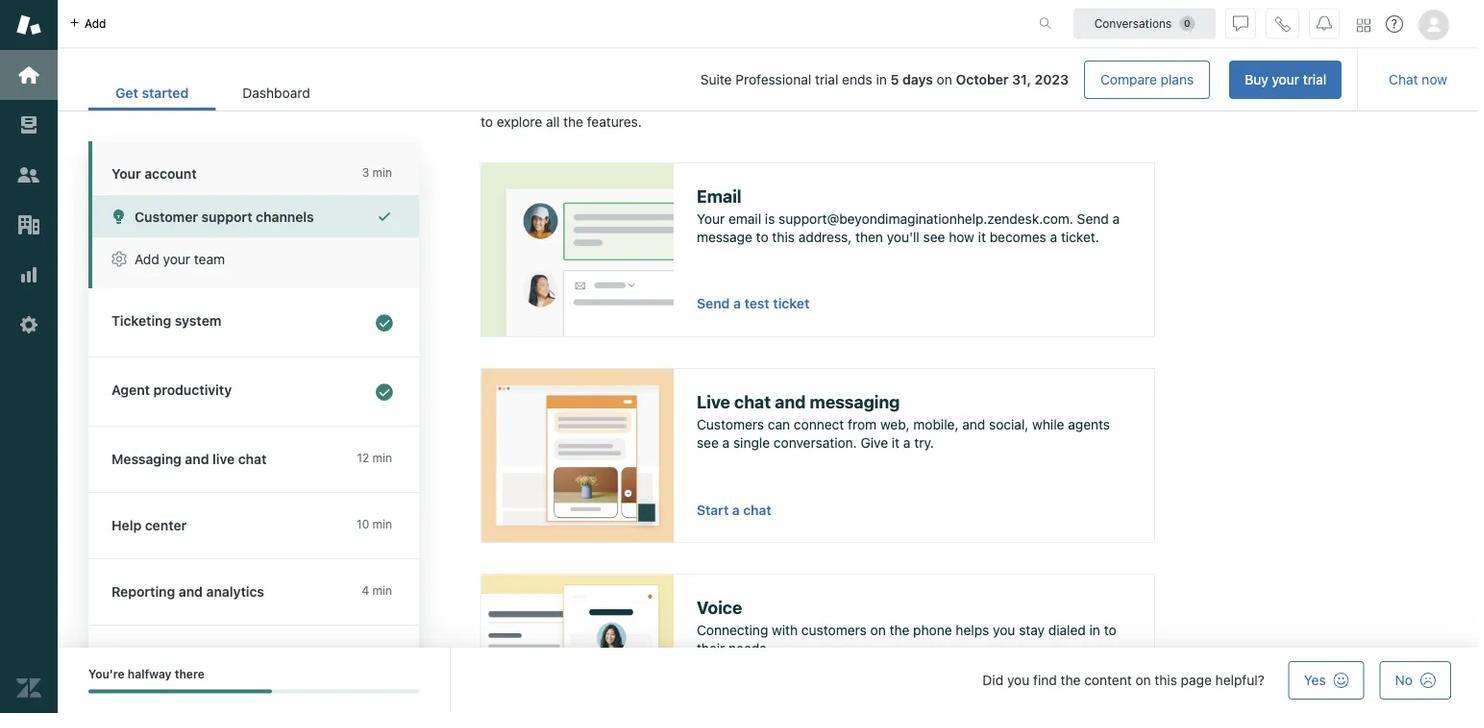 Task type: describe. For each thing, give the bounding box(es) containing it.
days
[[903, 72, 933, 87]]

yes button
[[1289, 661, 1365, 700]]

compare
[[1101, 72, 1157, 87]]

your account heading
[[88, 141, 419, 195]]

october
[[956, 72, 1009, 87]]

customer support channels button
[[92, 195, 419, 238]]

customers
[[802, 622, 867, 638]]

main element
[[0, 0, 58, 713]]

start a chat button
[[697, 502, 772, 519]]

tickets
[[1104, 95, 1145, 111]]

conversations button
[[1074, 8, 1216, 39]]

conversations
[[1095, 17, 1172, 30]]

get started image
[[16, 62, 41, 87]]

region containing email
[[481, 94, 1156, 713]]

to down the this
[[481, 114, 493, 130]]

the inside so you have access to everything and can create test tickets to explore all the features.
[[564, 114, 584, 130]]

zendesk products image
[[1358, 19, 1371, 32]]

min for messaging and live chat
[[373, 451, 392, 465]]

customer support channels
[[135, 209, 314, 224]]

zendesk support image
[[16, 12, 41, 37]]

the inside voice connecting with customers on the phone helps you stay dialed in to their needs.
[[890, 622, 910, 638]]

footer containing did you find the content on this page helpful?
[[58, 648, 1479, 713]]

stay
[[1019, 622, 1045, 638]]

add your team
[[135, 251, 225, 267]]

dashboard tab
[[216, 75, 337, 111]]

get started
[[115, 85, 189, 101]]

you're halfway there
[[88, 668, 205, 681]]

this inside footer
[[1155, 673, 1178, 688]]

there
[[175, 668, 205, 681]]

started
[[142, 85, 189, 101]]

ends
[[842, 72, 873, 87]]

organizations image
[[16, 212, 41, 237]]

add
[[85, 17, 106, 30]]

becomes
[[990, 229, 1047, 245]]

customers
[[697, 416, 764, 432]]

this
[[481, 95, 507, 111]]

your inside heading
[[112, 166, 141, 182]]

get help image
[[1386, 15, 1404, 33]]

did you find the content on this page helpful?
[[983, 673, 1265, 688]]

suite professional trial ends in 5 days on october 31, 2023
[[701, 72, 1069, 87]]

you're
[[88, 668, 125, 681]]

zendesk image
[[16, 676, 41, 701]]

example of email conversation inside of the ticketing system and the customer is asking the agent about reimbursement policy. image
[[482, 163, 674, 336]]

compare plans
[[1101, 72, 1194, 87]]

buy your trial
[[1245, 72, 1327, 87]]

chat now
[[1389, 72, 1448, 87]]

and left live
[[185, 451, 209, 467]]

test inside so you have access to everything and can create test tickets to explore all the features.
[[1077, 95, 1101, 111]]

helps
[[956, 622, 990, 638]]

button displays agent's chat status as invisible. image
[[1233, 16, 1249, 31]]

4 min
[[362, 584, 392, 598]]

31,
[[1013, 72, 1032, 87]]

October 31, 2023 text field
[[956, 72, 1069, 87]]

help center
[[112, 518, 187, 534]]

min for your account
[[373, 166, 392, 179]]

agent
[[112, 382, 150, 398]]

so you have access to everything and can create test tickets to explore all the features.
[[481, 95, 1145, 130]]

example of conversation inside of messaging and the customer is asking the agent about changing the size of the retail order. image
[[482, 369, 674, 542]]

single
[[734, 435, 770, 451]]

features
[[538, 95, 589, 111]]

voice
[[697, 597, 742, 617]]

progress-bar progress bar
[[88, 690, 419, 694]]

10
[[357, 518, 369, 531]]

connecting
[[697, 622, 769, 638]]

account
[[144, 166, 197, 182]]

from
[[848, 416, 877, 432]]

no
[[1396, 673, 1413, 688]]

while
[[1033, 416, 1065, 432]]

no button
[[1380, 661, 1452, 700]]

tab list containing get started
[[88, 75, 337, 111]]

ticketing system
[[112, 313, 222, 329]]

live chat and messaging customers can connect from web, mobile, and social, while agents see a single conversation. give it a try.
[[697, 391, 1111, 451]]

5
[[891, 72, 899, 87]]

10 min
[[357, 518, 392, 531]]

dashboard
[[243, 85, 310, 101]]

halfway
[[128, 668, 172, 681]]

it inside the "live chat and messaging customers can connect from web, mobile, and social, while agents see a single conversation. give it a try."
[[892, 435, 900, 451]]

min for help center
[[373, 518, 392, 531]]

and up connect
[[775, 391, 806, 412]]

social,
[[989, 416, 1029, 432]]

you inside voice connecting with customers on the phone helps you stay dialed in to their needs.
[[993, 622, 1016, 638]]

3
[[362, 166, 369, 179]]

messaging and live chat
[[112, 451, 267, 467]]

conversation.
[[774, 435, 857, 451]]

customer
[[135, 209, 198, 224]]

can inside so you have access to everything and can create test tickets to explore all the features.
[[1008, 95, 1030, 111]]

center
[[145, 518, 187, 534]]

compare plans button
[[1085, 61, 1211, 99]]

1 vertical spatial test
[[745, 296, 770, 312]]

email
[[697, 185, 742, 206]]

now
[[1422, 72, 1448, 87]]

agent productivity
[[112, 382, 232, 398]]

and inside so you have access to everything and can create test tickets to explore all the features.
[[981, 95, 1004, 111]]

send a test ticket link
[[697, 296, 810, 312]]

system
[[175, 313, 222, 329]]

professional
[[736, 72, 812, 87]]



Task type: locate. For each thing, give the bounding box(es) containing it.
web,
[[881, 416, 910, 432]]

so
[[772, 95, 786, 111]]

1 min from the top
[[373, 166, 392, 179]]

the right find
[[1061, 673, 1081, 688]]

12 min
[[357, 451, 392, 465]]

0 vertical spatial it
[[978, 229, 986, 245]]

section containing compare plans
[[353, 61, 1342, 99]]

it inside the email your email is support@beyondimaginationhelp.zendesk.com. send a message to this address, then you'll see how it becomes a ticket.
[[978, 229, 986, 245]]

trial down notifications image
[[1303, 72, 1327, 87]]

on right customers
[[871, 622, 886, 638]]

productivity
[[153, 382, 232, 398]]

1 vertical spatial send
[[697, 296, 730, 312]]

send a test ticket
[[697, 296, 810, 312]]

1 horizontal spatial it
[[978, 229, 986, 245]]

0 vertical spatial test
[[1077, 95, 1101, 111]]

2 vertical spatial you
[[1008, 673, 1030, 688]]

1 vertical spatial the
[[890, 622, 910, 638]]

add
[[135, 251, 159, 267]]

and left social,
[[963, 416, 986, 432]]

suite
[[701, 72, 732, 87]]

progress bar image
[[88, 690, 272, 694]]

0 vertical spatial on
[[937, 72, 953, 87]]

in right "dialed" at the bottom right of page
[[1090, 622, 1101, 638]]

trial up have
[[815, 72, 839, 87]]

see down customers
[[697, 435, 719, 451]]

you for did
[[1008, 673, 1030, 688]]

add button
[[58, 0, 118, 47]]

start a chat
[[697, 502, 772, 518]]

support@beyondimaginationhelp.zendesk.com.
[[779, 210, 1074, 226]]

1 horizontal spatial send
[[1077, 210, 1109, 226]]

0 horizontal spatial it
[[892, 435, 900, 451]]

features.
[[587, 114, 642, 130]]

chat inside button
[[743, 502, 772, 518]]

1 horizontal spatial trial
[[815, 72, 839, 87]]

to down is
[[756, 229, 769, 245]]

1 horizontal spatial in
[[1090, 622, 1101, 638]]

all
[[546, 114, 560, 130]]

see inside the email your email is support@beyondimaginationhelp.zendesk.com. send a message to this address, then you'll see how it becomes a ticket.
[[924, 229, 946, 245]]

1 vertical spatial see
[[697, 435, 719, 451]]

1 vertical spatial you
[[993, 622, 1016, 638]]

you left stay
[[993, 622, 1016, 638]]

1 horizontal spatial on
[[937, 72, 953, 87]]

test right create at the top
[[1077, 95, 1101, 111]]

region
[[481, 94, 1156, 713]]

buy your trial button
[[1230, 61, 1342, 99]]

admin image
[[16, 312, 41, 337]]

example of how the agent accepts an incoming phone call as well as how to log the details of the call. image
[[482, 575, 674, 713]]

min
[[373, 166, 392, 179], [373, 451, 392, 465], [373, 518, 392, 531], [373, 584, 392, 598]]

min right the 12 on the left of the page
[[373, 451, 392, 465]]

chat right start
[[743, 502, 772, 518]]

1 horizontal spatial this
[[1155, 673, 1178, 688]]

0 horizontal spatial can
[[768, 416, 790, 432]]

it
[[978, 229, 986, 245], [892, 435, 900, 451]]

on right content
[[1136, 673, 1151, 688]]

in inside section
[[876, 72, 887, 87]]

2023
[[1035, 72, 1069, 87]]

min right 3
[[373, 166, 392, 179]]

section
[[353, 61, 1342, 99]]

chat now button
[[1374, 61, 1463, 99]]

you inside so you have access to everything and can create test tickets to explore all the features.
[[790, 95, 813, 111]]

how
[[949, 229, 975, 245]]

and left analytics
[[179, 584, 203, 600]]

min inside the your account heading
[[373, 166, 392, 179]]

on up everything
[[937, 72, 953, 87]]

it right how
[[978, 229, 986, 245]]

on
[[937, 72, 953, 87], [871, 622, 886, 638], [1136, 673, 1151, 688]]

help
[[112, 518, 142, 534]]

0 horizontal spatial trial
[[511, 95, 534, 111]]

see inside the "live chat and messaging customers can connect from web, mobile, and social, while agents see a single conversation. give it a try."
[[697, 435, 719, 451]]

connect
[[794, 416, 844, 432]]

1 horizontal spatial can
[[1008, 95, 1030, 111]]

explore
[[497, 114, 542, 130]]

4 min from the top
[[373, 584, 392, 598]]

min right 4 on the left
[[373, 584, 392, 598]]

1 vertical spatial chat
[[238, 451, 267, 467]]

1 vertical spatial in
[[1090, 622, 1101, 638]]

buy
[[1245, 72, 1269, 87]]

and down october
[[981, 95, 1004, 111]]

dialed
[[1049, 622, 1086, 638]]

their
[[697, 641, 725, 657]]

0 vertical spatial can
[[1008, 95, 1030, 111]]

you right so
[[790, 95, 813, 111]]

1 horizontal spatial test
[[1077, 95, 1101, 111]]

0 vertical spatial the
[[564, 114, 584, 130]]

ticketing
[[112, 313, 171, 329]]

trial for professional
[[815, 72, 839, 87]]

0 horizontal spatial send
[[697, 296, 730, 312]]

4
[[362, 584, 369, 598]]

can up 'single'
[[768, 416, 790, 432]]

0 vertical spatial this
[[772, 229, 795, 245]]

0 horizontal spatial your
[[112, 166, 141, 182]]

your for add
[[163, 251, 190, 267]]

your up message
[[697, 210, 725, 226]]

reporting and analytics
[[112, 584, 264, 600]]

reporting
[[112, 584, 175, 600]]

you for so
[[790, 95, 813, 111]]

1 horizontal spatial your
[[697, 210, 725, 226]]

test left ticket
[[745, 296, 770, 312]]

the right all
[[564, 114, 584, 130]]

ticketing system button
[[88, 288, 415, 357]]

1 horizontal spatial your
[[1272, 72, 1300, 87]]

min right 10
[[373, 518, 392, 531]]

1 horizontal spatial see
[[924, 229, 946, 245]]

to inside the email your email is support@beyondimaginationhelp.zendesk.com. send a message to this address, then you'll see how it becomes a ticket.
[[756, 229, 769, 245]]

in left 5 on the top right of page
[[876, 72, 887, 87]]

is
[[765, 210, 775, 226]]

this inside the email your email is support@beyondimaginationhelp.zendesk.com. send a message to this address, then you'll see how it becomes a ticket.
[[772, 229, 795, 245]]

voice connecting with customers on the phone helps you stay dialed in to their needs.
[[697, 597, 1117, 657]]

in inside voice connecting with customers on the phone helps you stay dialed in to their needs.
[[1090, 622, 1101, 638]]

a inside button
[[732, 502, 740, 518]]

can inside the "live chat and messaging customers can connect from web, mobile, and social, while agents see a single conversation. give it a try."
[[768, 416, 790, 432]]

2 horizontal spatial on
[[1136, 673, 1151, 688]]

give
[[861, 435, 888, 451]]

this left page
[[1155, 673, 1178, 688]]

1 vertical spatial on
[[871, 622, 886, 638]]

this
[[772, 229, 795, 245], [1155, 673, 1178, 688]]

0 horizontal spatial see
[[697, 435, 719, 451]]

channels
[[256, 209, 314, 224]]

everything
[[912, 95, 978, 111]]

trial
[[1303, 72, 1327, 87], [815, 72, 839, 87], [511, 95, 534, 111]]

on inside voice connecting with customers on the phone helps you stay dialed in to their needs.
[[871, 622, 886, 638]]

you'll
[[887, 229, 920, 245]]

reporting image
[[16, 262, 41, 287]]

to down 5 on the top right of page
[[896, 95, 908, 111]]

2 min from the top
[[373, 451, 392, 465]]

live
[[697, 391, 731, 412]]

trial for your
[[1303, 72, 1327, 87]]

1 vertical spatial this
[[1155, 673, 1178, 688]]

support
[[202, 209, 252, 224]]

see down support@beyondimaginationhelp.zendesk.com.
[[924, 229, 946, 245]]

message
[[697, 229, 753, 245]]

mobile,
[[914, 416, 959, 432]]

3 min
[[362, 166, 392, 179]]

notifications image
[[1317, 16, 1333, 31]]

0 vertical spatial in
[[876, 72, 887, 87]]

chat up customers
[[735, 391, 771, 412]]

chat inside the "live chat and messaging customers can connect from web, mobile, and social, while agents see a single conversation. give it a try."
[[735, 391, 771, 412]]

your right the buy
[[1272, 72, 1300, 87]]

1 vertical spatial it
[[892, 435, 900, 451]]

a
[[1113, 210, 1120, 226], [1050, 229, 1058, 245], [734, 296, 741, 312], [723, 435, 730, 451], [904, 435, 911, 451], [732, 502, 740, 518]]

chat right live
[[238, 451, 267, 467]]

to right "dialed" at the bottom right of page
[[1104, 622, 1117, 638]]

yes
[[1304, 673, 1326, 688]]

0 horizontal spatial your
[[163, 251, 190, 267]]

needs.
[[729, 641, 771, 657]]

send
[[1077, 210, 1109, 226], [697, 296, 730, 312]]

your right the add
[[163, 251, 190, 267]]

you right did
[[1008, 673, 1030, 688]]

0 vertical spatial your
[[112, 166, 141, 182]]

0 vertical spatial you
[[790, 95, 813, 111]]

2 horizontal spatial trial
[[1303, 72, 1327, 87]]

get
[[115, 85, 138, 101]]

2 vertical spatial on
[[1136, 673, 1151, 688]]

your inside the email your email is support@beyondimaginationhelp.zendesk.com. send a message to this address, then you'll see how it becomes a ticket.
[[697, 210, 725, 226]]

views image
[[16, 112, 41, 137]]

send inside the email your email is support@beyondimaginationhelp.zendesk.com. send a message to this address, then you'll see how it becomes a ticket.
[[1077, 210, 1109, 226]]

0 horizontal spatial test
[[745, 296, 770, 312]]

your left account
[[112, 166, 141, 182]]

team
[[194, 251, 225, 267]]

tab list
[[88, 75, 337, 111]]

0 vertical spatial see
[[924, 229, 946, 245]]

to inside voice connecting with customers on the phone helps you stay dialed in to their needs.
[[1104, 622, 1117, 638]]

1 vertical spatial your
[[163, 251, 190, 267]]

2 vertical spatial the
[[1061, 673, 1081, 688]]

2 vertical spatial chat
[[743, 502, 772, 518]]

0 vertical spatial your
[[1272, 72, 1300, 87]]

start
[[697, 502, 729, 518]]

0 vertical spatial send
[[1077, 210, 1109, 226]]

customers image
[[16, 162, 41, 187]]

the left phone
[[890, 622, 910, 638]]

find
[[1034, 673, 1057, 688]]

chat
[[735, 391, 771, 412], [238, 451, 267, 467], [743, 502, 772, 518]]

then
[[856, 229, 883, 245]]

min for reporting and analytics
[[373, 584, 392, 598]]

12
[[357, 451, 369, 465]]

have
[[816, 95, 845, 111]]

2 horizontal spatial the
[[1061, 673, 1081, 688]]

did
[[983, 673, 1004, 688]]

address,
[[799, 229, 852, 245]]

1 horizontal spatial the
[[890, 622, 910, 638]]

trial inside button
[[1303, 72, 1327, 87]]

this trial features
[[481, 95, 592, 111]]

this down is
[[772, 229, 795, 245]]

0 horizontal spatial in
[[876, 72, 887, 87]]

send up ticket.
[[1077, 210, 1109, 226]]

1 vertical spatial your
[[697, 210, 725, 226]]

add your team button
[[92, 238, 419, 281]]

email
[[729, 210, 762, 226]]

page
[[1181, 673, 1212, 688]]

to
[[896, 95, 908, 111], [481, 114, 493, 130], [756, 229, 769, 245], [1104, 622, 1117, 638]]

agent productivity button
[[88, 358, 415, 426]]

ticket
[[773, 296, 810, 312]]

email your email is support@beyondimaginationhelp.zendesk.com. send a message to this address, then you'll see how it becomes a ticket.
[[697, 185, 1120, 245]]

trial up "explore"
[[511, 95, 534, 111]]

with
[[772, 622, 798, 638]]

1 vertical spatial can
[[768, 416, 790, 432]]

try.
[[915, 435, 934, 451]]

0 horizontal spatial on
[[871, 622, 886, 638]]

it down the 'web,'
[[892, 435, 900, 451]]

0 vertical spatial chat
[[735, 391, 771, 412]]

create
[[1034, 95, 1073, 111]]

can down 31,
[[1008, 95, 1030, 111]]

send down message
[[697, 296, 730, 312]]

your for buy
[[1272, 72, 1300, 87]]

0 horizontal spatial this
[[772, 229, 795, 245]]

3 min from the top
[[373, 518, 392, 531]]

0 horizontal spatial the
[[564, 114, 584, 130]]

access
[[849, 95, 892, 111]]

footer
[[58, 648, 1479, 713]]



Task type: vqa. For each thing, say whether or not it's contained in the screenshot.
START
yes



